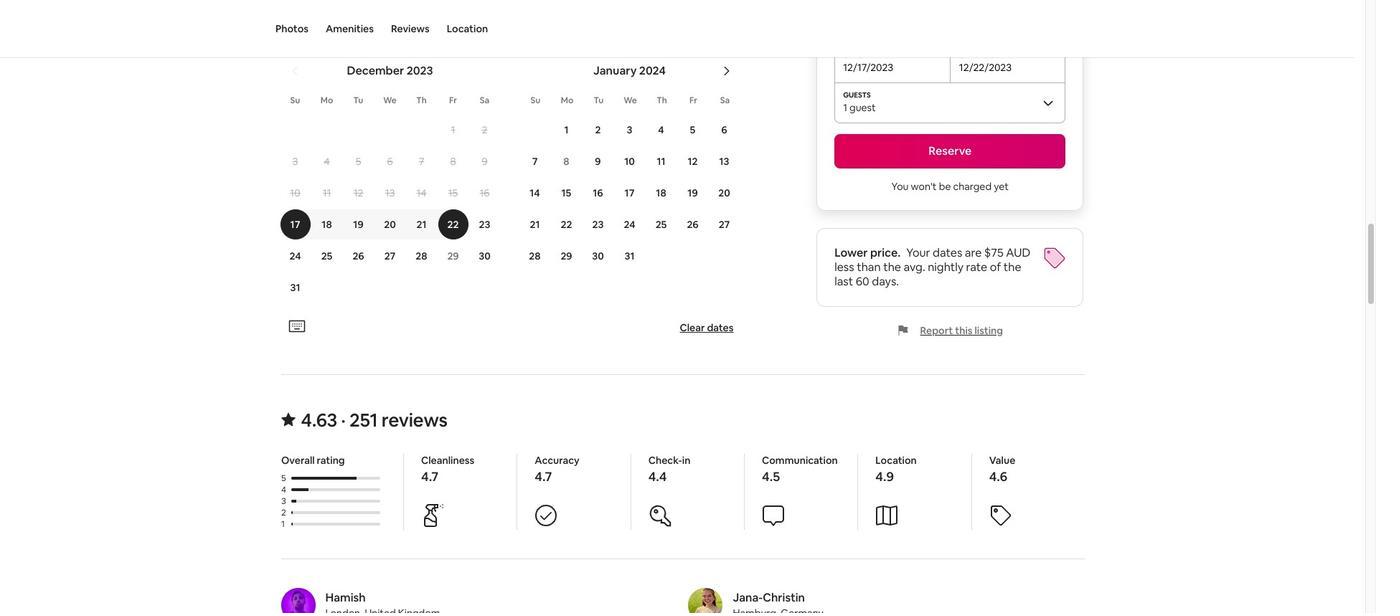 Task type: vqa. For each thing, say whether or not it's contained in the screenshot.


Task type: locate. For each thing, give the bounding box(es) containing it.
10
[[625, 155, 635, 168], [290, 187, 301, 200]]

we
[[383, 95, 397, 107], [624, 95, 637, 107]]

1 vertical spatial 24 button
[[280, 242, 311, 272]]

0 horizontal spatial mo
[[321, 95, 333, 107]]

1 horizontal spatial 30
[[592, 250, 604, 263]]

accuracy
[[535, 455, 579, 468]]

1 horizontal spatial 29 button
[[551, 242, 583, 272]]

9 for 1st 9 button from left
[[482, 155, 488, 168]]

1 21 button from the left
[[406, 210, 438, 240]]

1 2 button from the left
[[469, 115, 501, 145]]

nights
[[293, 6, 338, 26]]

0 horizontal spatial 8 button
[[438, 147, 469, 177]]

1 horizontal spatial 7 button
[[519, 147, 551, 177]]

january 2024
[[594, 63, 666, 79]]

1 vertical spatial 19
[[353, 219, 364, 231]]

in
[[341, 6, 354, 26], [682, 455, 690, 468]]

2 4.7 from the left
[[535, 469, 552, 486]]

1 horizontal spatial 17
[[625, 187, 635, 200]]

cleanliness
[[421, 455, 474, 468]]

19
[[688, 187, 698, 200], [353, 219, 364, 231]]

12 for the left 12 "button"
[[354, 187, 363, 200]]

3 button
[[614, 115, 646, 145], [280, 147, 311, 177]]

0 horizontal spatial 25
[[321, 250, 333, 263]]

1 button for january 2024
[[551, 115, 583, 145]]

0 vertical spatial 20
[[719, 187, 731, 200]]

0 horizontal spatial 29 button
[[438, 242, 469, 272]]

list containing hamish
[[275, 589, 1091, 614]]

location up 4.9
[[876, 455, 917, 468]]

22
[[448, 219, 459, 231], [561, 219, 572, 231]]

0 horizontal spatial 21
[[417, 219, 427, 231]]

the left avg.
[[884, 260, 902, 275]]

26 for bottom 26 button
[[353, 250, 364, 263]]

dec left 17,
[[281, 31, 300, 44]]

0 horizontal spatial 5 button
[[343, 147, 374, 177]]

1 23 from the left
[[479, 219, 491, 231]]

location for location 4.9
[[876, 455, 917, 468]]

2 button
[[469, 115, 501, 145], [583, 115, 614, 145]]

30
[[479, 250, 491, 263], [592, 250, 604, 263]]

dates for your
[[933, 246, 963, 261]]

10 button
[[614, 147, 646, 177], [280, 178, 311, 208]]

1 15 from the left
[[448, 187, 458, 200]]

mo
[[321, 95, 333, 107], [561, 95, 574, 107]]

20 button
[[709, 178, 740, 208], [374, 210, 406, 240]]

1 horizontal spatial 8 button
[[551, 147, 583, 177]]

we down december 2023 at the left top
[[383, 95, 397, 107]]

1 1 button from the left
[[438, 115, 469, 145]]

0 horizontal spatial 27 button
[[374, 242, 406, 272]]

1 horizontal spatial 16 button
[[583, 178, 614, 208]]

1 vertical spatial 27
[[385, 250, 396, 263]]

1 28 from the left
[[416, 250, 428, 263]]

1 horizontal spatial 19
[[688, 187, 698, 200]]

0 horizontal spatial 3 button
[[280, 147, 311, 177]]

2 14 from the left
[[530, 187, 540, 200]]

22 button
[[438, 210, 469, 240], [551, 210, 583, 240]]

1 vertical spatial 6
[[387, 155, 393, 168]]

2 23 from the left
[[593, 219, 604, 231]]

2023
[[315, 31, 338, 44], [383, 31, 406, 44], [407, 63, 433, 79]]

14
[[417, 187, 427, 200], [530, 187, 540, 200]]

2 horizontal spatial 4
[[659, 124, 664, 137]]

2023 right 22,
[[383, 31, 406, 44]]

1 4.7 from the left
[[421, 469, 438, 486]]

1 vertical spatial 26
[[353, 250, 364, 263]]

25 button
[[646, 210, 677, 240], [311, 242, 343, 272]]

check-
[[648, 455, 682, 468]]

1 horizontal spatial 21 button
[[519, 210, 551, 240]]

1 vertical spatial 19 button
[[343, 210, 374, 240]]

9 for 2nd 9 button
[[595, 155, 601, 168]]

clear dates button
[[674, 316, 740, 341]]

1 horizontal spatial 1 button
[[551, 115, 583, 145]]

2 for december 2023
[[482, 124, 488, 137]]

1 horizontal spatial dec
[[346, 31, 365, 44]]

1 horizontal spatial 12
[[688, 155, 698, 168]]

accuracy 4.7
[[535, 455, 579, 486]]

27
[[719, 219, 730, 231], [385, 250, 396, 263]]

23 button
[[469, 210, 501, 240], [583, 210, 614, 240]]

2 16 from the left
[[593, 187, 603, 200]]

21 for 2nd 21 "button"
[[530, 219, 540, 231]]

22,
[[367, 31, 381, 44]]

2 vertical spatial 4
[[281, 485, 286, 496]]

0 horizontal spatial 30
[[479, 250, 491, 263]]

28 for 2nd "28" button from left
[[529, 250, 541, 263]]

charged
[[954, 180, 992, 193]]

1 horizontal spatial su
[[531, 95, 541, 107]]

4 button
[[646, 115, 677, 145], [311, 147, 343, 177]]

21
[[417, 219, 427, 231], [530, 219, 540, 231]]

4.7 for accuracy 4.7
[[535, 469, 552, 486]]

4.7
[[421, 469, 438, 486], [535, 469, 552, 486]]

0 vertical spatial 10
[[625, 155, 635, 168]]

0 vertical spatial 3
[[627, 124, 633, 137]]

1 horizontal spatial dates
[[933, 246, 963, 261]]

8 button
[[438, 147, 469, 177], [551, 147, 583, 177]]

1 inside popup button
[[844, 102, 848, 114]]

0 vertical spatial 12
[[688, 155, 698, 168]]

1 7 from the left
[[419, 155, 424, 168]]

11
[[657, 155, 666, 168], [323, 187, 331, 200]]

1 horizontal spatial 22 button
[[551, 210, 583, 240]]

1 30 from the left
[[479, 250, 491, 263]]

0 vertical spatial 13
[[720, 155, 730, 168]]

list
[[275, 589, 1091, 614]]

2 7 from the left
[[532, 155, 538, 168]]

1 horizontal spatial 4.7
[[535, 469, 552, 486]]

12
[[688, 155, 698, 168], [354, 187, 363, 200]]

0 vertical spatial 24 button
[[614, 210, 646, 240]]

1 horizontal spatial 13 button
[[709, 147, 740, 177]]

1 horizontal spatial 23 button
[[583, 210, 614, 240]]

1 vertical spatial 13 button
[[374, 178, 406, 208]]

16 for 1st 16 button from the left
[[480, 187, 490, 200]]

dates left are
[[933, 246, 963, 261]]

24
[[624, 219, 636, 231], [290, 250, 301, 263]]

4.7 down accuracy
[[535, 469, 552, 486]]

1 22 from the left
[[448, 219, 459, 231]]

5
[[281, 6, 290, 26], [690, 124, 696, 137], [356, 155, 361, 168], [281, 473, 286, 485]]

25 for the bottom 25 button
[[321, 250, 333, 263]]

0 horizontal spatial 19 button
[[343, 210, 374, 240]]

0 vertical spatial 4
[[659, 124, 664, 137]]

we down january 2024 on the top left
[[624, 95, 637, 107]]

0 vertical spatial 18 button
[[646, 178, 677, 208]]

1 vertical spatial 3 button
[[280, 147, 311, 177]]

1 horizontal spatial 14 button
[[519, 178, 551, 208]]

0 horizontal spatial 27
[[385, 250, 396, 263]]

2 2 button from the left
[[583, 115, 614, 145]]

tu down january
[[594, 95, 604, 107]]

0 vertical spatial 10 button
[[614, 147, 646, 177]]

th
[[417, 95, 427, 107], [657, 95, 667, 107]]

28
[[416, 250, 428, 263], [529, 250, 541, 263]]

2 for january 2024
[[595, 124, 601, 137]]

reviews button
[[391, 0, 430, 57]]

rating
[[317, 455, 345, 468]]

4.63
[[301, 409, 337, 433]]

30 button
[[469, 242, 501, 272], [583, 242, 614, 272]]

1 horizontal spatial 26
[[687, 219, 699, 231]]

2 sa from the left
[[721, 95, 730, 107]]

dec right -
[[346, 31, 365, 44]]

0 horizontal spatial 10
[[290, 187, 301, 200]]

2 21 from the left
[[530, 219, 540, 231]]

th down december 2023 at the left top
[[417, 95, 427, 107]]

in inside 5 nights in nazaré dec 17, 2023 - dec 22, 2023
[[341, 6, 354, 26]]

0 vertical spatial in
[[341, 6, 354, 26]]

jana christin image
[[689, 589, 723, 614], [689, 589, 723, 614]]

1 21 from the left
[[417, 219, 427, 231]]

2 21 button from the left
[[519, 210, 551, 240]]

2 9 button from the left
[[583, 147, 614, 177]]

1 29 from the left
[[448, 250, 459, 263]]

days.
[[872, 275, 900, 290]]

4.7 inside 'accuracy 4.7'
[[535, 469, 552, 486]]

2 28 from the left
[[529, 250, 541, 263]]

dates right clear
[[707, 322, 734, 335]]

18 for the right 18 button
[[656, 187, 667, 200]]

christin
[[763, 591, 805, 606]]

photos button
[[276, 0, 309, 57]]

1 horizontal spatial 22
[[561, 219, 572, 231]]

7 for first 7 button
[[419, 155, 424, 168]]

4.5
[[762, 469, 780, 486]]

last
[[835, 275, 854, 290]]

14 for 2nd 14 button from the left
[[530, 187, 540, 200]]

22 for 1st 22 button from the left
[[448, 219, 459, 231]]

1 8 button from the left
[[438, 147, 469, 177]]

location right reviews
[[447, 22, 488, 35]]

1 horizontal spatial 20
[[719, 187, 731, 200]]

17
[[625, 187, 635, 200], [290, 219, 300, 231]]

1 vertical spatial 20
[[384, 219, 396, 231]]

16
[[480, 187, 490, 200], [593, 187, 603, 200]]

1
[[844, 102, 848, 114], [451, 124, 455, 137], [565, 124, 569, 137], [281, 519, 285, 531]]

0 horizontal spatial 4 button
[[311, 147, 343, 177]]

27 button
[[709, 210, 740, 240], [374, 242, 406, 272]]

the
[[884, 260, 902, 275], [1004, 260, 1022, 275]]

0 horizontal spatial the
[[884, 260, 902, 275]]

29 button
[[438, 242, 469, 272], [551, 242, 583, 272]]

2023 down "reviews" button
[[407, 63, 433, 79]]

1 horizontal spatial 6 button
[[709, 115, 740, 145]]

tu down december
[[354, 95, 364, 107]]

1 16 from the left
[[480, 187, 490, 200]]

1 vertical spatial 5 button
[[343, 147, 374, 177]]

2 we from the left
[[624, 95, 637, 107]]

0 horizontal spatial we
[[383, 95, 397, 107]]

2 28 button from the left
[[519, 242, 551, 272]]

4.7 inside cleanliness 4.7
[[421, 469, 438, 486]]

30 for 1st the 30 button
[[479, 250, 491, 263]]

jana-
[[733, 591, 763, 606]]

1 15 button from the left
[[438, 178, 469, 208]]

dates inside your dates are $75 aud less than the avg. nightly rate of the last 60 days.
[[933, 246, 963, 261]]

0 vertical spatial 4 button
[[646, 115, 677, 145]]

1 horizontal spatial 25 button
[[646, 210, 677, 240]]

1 horizontal spatial 12 button
[[677, 147, 709, 177]]

dates inside button
[[707, 322, 734, 335]]

2 22 from the left
[[561, 219, 572, 231]]

28 for 1st "28" button from the left
[[416, 250, 428, 263]]

12 button
[[677, 147, 709, 177], [343, 178, 374, 208]]

1 14 from the left
[[417, 187, 427, 200]]

18 for left 18 button
[[322, 219, 332, 231]]

amenities
[[326, 22, 374, 35]]

28 button
[[406, 242, 438, 272], [519, 242, 551, 272]]

26 for the topmost 26 button
[[687, 219, 699, 231]]

1 horizontal spatial 15 button
[[551, 178, 583, 208]]

0 vertical spatial 3 button
[[614, 115, 646, 145]]

1 horizontal spatial 3 button
[[614, 115, 646, 145]]

0 horizontal spatial 13
[[385, 187, 395, 200]]

14 button
[[406, 178, 438, 208], [519, 178, 551, 208]]

7 for 1st 7 button from right
[[532, 155, 538, 168]]

0 horizontal spatial tu
[[354, 95, 364, 107]]

december
[[347, 63, 404, 79]]

1 vertical spatial 20 button
[[374, 210, 406, 240]]

1 vertical spatial 11
[[323, 187, 331, 200]]

tu
[[354, 95, 364, 107], [594, 95, 604, 107]]

2 the from the left
[[1004, 260, 1022, 275]]

1 vertical spatial 12
[[354, 187, 363, 200]]

0 horizontal spatial 9 button
[[469, 147, 501, 177]]

15 for 2nd 15 button
[[562, 187, 572, 200]]

report this listing
[[921, 325, 1004, 338]]

2 th from the left
[[657, 95, 667, 107]]

27 for the topmost 27 button
[[719, 219, 730, 231]]

2 mo from the left
[[561, 95, 574, 107]]

december 2023
[[347, 63, 433, 79]]

0 horizontal spatial 22
[[448, 219, 459, 231]]

lower
[[835, 246, 868, 261]]

location
[[447, 22, 488, 35], [876, 455, 917, 468]]

less
[[835, 260, 855, 275]]

th down 2024
[[657, 95, 667, 107]]

1 dec from the left
[[281, 31, 300, 44]]

the right of
[[1004, 260, 1022, 275]]

clear dates
[[680, 322, 734, 335]]

0 vertical spatial 13 button
[[709, 147, 740, 177]]

2023 left -
[[315, 31, 338, 44]]

13
[[720, 155, 730, 168], [385, 187, 395, 200]]

0 horizontal spatial 23
[[479, 219, 491, 231]]

report this listing button
[[898, 325, 1004, 338]]

0 horizontal spatial 12 button
[[343, 178, 374, 208]]

15 for second 15 button from right
[[448, 187, 458, 200]]

0 horizontal spatial 15
[[448, 187, 458, 200]]

fr
[[449, 95, 457, 107], [690, 95, 698, 107]]

0 horizontal spatial 13 button
[[374, 178, 406, 208]]

25
[[656, 219, 667, 231], [321, 250, 333, 263]]

2 9 from the left
[[595, 155, 601, 168]]

1 horizontal spatial 9
[[595, 155, 601, 168]]

0 horizontal spatial fr
[[449, 95, 457, 107]]

0 horizontal spatial dates
[[707, 322, 734, 335]]

1 button
[[438, 115, 469, 145], [551, 115, 583, 145]]

hamish image
[[281, 589, 315, 614], [281, 589, 315, 614]]

2 horizontal spatial 2023
[[407, 63, 433, 79]]

4.7 down cleanliness
[[421, 469, 438, 486]]

1 9 from the left
[[482, 155, 488, 168]]

0 vertical spatial dates
[[933, 246, 963, 261]]

your dates are $75 aud less than the avg. nightly rate of the last 60 days.
[[835, 246, 1031, 290]]

2 1 button from the left
[[551, 115, 583, 145]]

su
[[290, 95, 300, 107], [531, 95, 541, 107]]

2 15 from the left
[[562, 187, 572, 200]]

guest
[[850, 102, 876, 114]]

1 horizontal spatial 13
[[720, 155, 730, 168]]

1 horizontal spatial 28 button
[[519, 242, 551, 272]]

lower price.
[[835, 246, 901, 261]]

amenities button
[[326, 0, 374, 57]]

2 30 from the left
[[592, 250, 604, 263]]

2 button for january 2024
[[583, 115, 614, 145]]

1 vertical spatial 25
[[321, 250, 333, 263]]

5 inside 5 nights in nazaré dec 17, 2023 - dec 22, 2023
[[281, 6, 290, 26]]

dec
[[281, 31, 300, 44], [346, 31, 365, 44]]



Task type: describe. For each thing, give the bounding box(es) containing it.
1 vertical spatial 11 button
[[311, 178, 343, 208]]

1 vertical spatial 4 button
[[311, 147, 343, 177]]

be
[[939, 180, 951, 193]]

2 su from the left
[[531, 95, 541, 107]]

23 for first 23 button from right
[[593, 219, 604, 231]]

0 horizontal spatial 4
[[281, 485, 286, 496]]

1 horizontal spatial 24
[[624, 219, 636, 231]]

4.6
[[989, 469, 1008, 486]]

0 vertical spatial 6 button
[[709, 115, 740, 145]]

1 horizontal spatial 31
[[625, 250, 635, 263]]

·
[[341, 409, 346, 433]]

2 8 from the left
[[564, 155, 570, 168]]

0 vertical spatial 17 button
[[614, 178, 646, 208]]

23 for second 23 button from the right
[[479, 219, 491, 231]]

photos
[[276, 22, 309, 35]]

0 horizontal spatial 17 button
[[280, 210, 311, 240]]

nightly
[[928, 260, 964, 275]]

1 9 button from the left
[[469, 147, 501, 177]]

this
[[956, 325, 973, 338]]

25 for the topmost 25 button
[[656, 219, 667, 231]]

19 for 19 button to the left
[[353, 219, 364, 231]]

0 horizontal spatial 6
[[387, 155, 393, 168]]

20 for leftmost 20 button
[[384, 219, 396, 231]]

0 horizontal spatial 3
[[281, 496, 286, 508]]

1 vertical spatial 31 button
[[280, 273, 311, 303]]

17 for the left 17 button
[[290, 219, 300, 231]]

2 29 from the left
[[561, 250, 573, 263]]

4.9
[[876, 469, 894, 486]]

2 29 button from the left
[[551, 242, 583, 272]]

1 vertical spatial 25 button
[[311, 242, 343, 272]]

-
[[340, 31, 344, 44]]

1 8 from the left
[[450, 155, 456, 168]]

251
[[350, 409, 378, 433]]

11 for 11 button to the bottom
[[323, 187, 331, 200]]

1 horizontal spatial 18 button
[[646, 178, 677, 208]]

60
[[856, 275, 870, 290]]

yet
[[994, 180, 1009, 193]]

in inside check-in 4.4
[[682, 455, 690, 468]]

avg.
[[904, 260, 926, 275]]

2 22 button from the left
[[551, 210, 583, 240]]

17,
[[302, 31, 313, 44]]

11 for top 11 button
[[657, 155, 666, 168]]

2023 inside calendar application
[[407, 63, 433, 79]]

12 for the top 12 "button"
[[688, 155, 698, 168]]

january
[[594, 63, 637, 79]]

5 nights in nazaré dec 17, 2023 - dec 22, 2023
[[281, 6, 408, 44]]

communication 4.5
[[762, 455, 838, 486]]

1 23 button from the left
[[469, 210, 501, 240]]

2 button for december 2023
[[469, 115, 501, 145]]

listing
[[975, 325, 1004, 338]]

30 for 2nd the 30 button from left
[[592, 250, 604, 263]]

1 vertical spatial 27 button
[[374, 242, 406, 272]]

1 vertical spatial 26 button
[[343, 242, 374, 272]]

1 guest
[[844, 102, 876, 114]]

1 horizontal spatial 2023
[[383, 31, 406, 44]]

0 vertical spatial 25 button
[[646, 210, 677, 240]]

1 30 button from the left
[[469, 242, 501, 272]]

2 14 button from the left
[[519, 178, 551, 208]]

2 30 button from the left
[[583, 242, 614, 272]]

location 4.9
[[876, 455, 917, 486]]

22 for second 22 button from left
[[561, 219, 572, 231]]

communication
[[762, 455, 838, 468]]

0 horizontal spatial 10 button
[[280, 178, 311, 208]]

1 vertical spatial 13
[[385, 187, 395, 200]]

nazaré
[[357, 6, 408, 26]]

1 tu from the left
[[354, 95, 364, 107]]

2024
[[639, 63, 666, 79]]

1 vertical spatial 24
[[290, 250, 301, 263]]

4.7 for cleanliness 4.7
[[421, 469, 438, 486]]

0 vertical spatial 12 button
[[677, 147, 709, 177]]

of
[[990, 260, 1002, 275]]

1 su from the left
[[290, 95, 300, 107]]

location button
[[447, 0, 488, 57]]

4.4
[[648, 469, 667, 486]]

1 the from the left
[[884, 260, 902, 275]]

rate
[[967, 260, 988, 275]]

0 horizontal spatial 18 button
[[311, 210, 343, 240]]

21 for second 21 "button" from right
[[417, 219, 427, 231]]

check-in 4.4
[[648, 455, 690, 486]]

2 dec from the left
[[346, 31, 365, 44]]

you
[[892, 180, 909, 193]]

2 23 button from the left
[[583, 210, 614, 240]]

0 vertical spatial 5 button
[[677, 115, 709, 145]]

27 for the bottom 27 button
[[385, 250, 396, 263]]

reviews
[[391, 22, 430, 35]]

location for location
[[447, 22, 488, 35]]

clear
[[680, 322, 705, 335]]

1 th from the left
[[417, 95, 427, 107]]

0 horizontal spatial 6 button
[[374, 147, 406, 177]]

0 vertical spatial 26 button
[[677, 210, 709, 240]]

1 guest button
[[835, 83, 1066, 123]]

0 horizontal spatial 2
[[281, 508, 286, 519]]

1 horizontal spatial 10 button
[[614, 147, 646, 177]]

1 29 button from the left
[[438, 242, 469, 272]]

1 7 button from the left
[[406, 147, 438, 177]]

1 14 button from the left
[[406, 178, 438, 208]]

0 vertical spatial 27 button
[[709, 210, 740, 240]]

1 we from the left
[[383, 95, 397, 107]]

reviews
[[382, 409, 448, 433]]

cleanliness 4.7
[[421, 455, 474, 486]]

0 vertical spatial 19 button
[[677, 178, 709, 208]]

2 7 button from the left
[[519, 147, 551, 177]]

overall
[[281, 455, 314, 468]]

0 vertical spatial 20 button
[[709, 178, 740, 208]]

1 22 button from the left
[[438, 210, 469, 240]]

0 horizontal spatial 24 button
[[280, 242, 311, 272]]

1 sa from the left
[[480, 95, 490, 107]]

1 vertical spatial 31
[[290, 282, 300, 295]]

10 for the leftmost 10 button
[[290, 187, 301, 200]]

16 for first 16 button from the right
[[593, 187, 603, 200]]

12/17/2023
[[844, 61, 894, 74]]

14 for first 14 button from the left
[[417, 187, 427, 200]]

you won't be charged yet
[[892, 180, 1009, 193]]

won't
[[911, 180, 937, 193]]

reserve
[[929, 144, 972, 159]]

$75 aud
[[985, 246, 1031, 261]]

1 28 button from the left
[[406, 242, 438, 272]]

value
[[989, 455, 1016, 468]]

20 for topmost 20 button
[[719, 187, 731, 200]]

are
[[965, 246, 982, 261]]

12/22/2023
[[960, 61, 1012, 74]]

2 15 button from the left
[[551, 178, 583, 208]]

1 16 button from the left
[[469, 178, 501, 208]]

1 horizontal spatial 24 button
[[614, 210, 646, 240]]

4.63 · 251 reviews
[[301, 409, 448, 433]]

dates for clear
[[707, 322, 734, 335]]

than
[[857, 260, 881, 275]]

17 for the top 17 button
[[625, 187, 635, 200]]

2 8 button from the left
[[551, 147, 583, 177]]

1 fr from the left
[[449, 95, 457, 107]]

hamish
[[326, 591, 366, 606]]

overall rating
[[281, 455, 345, 468]]

1 horizontal spatial 31 button
[[614, 242, 646, 272]]

report
[[921, 325, 954, 338]]

10 for rightmost 10 button
[[625, 155, 635, 168]]

1 mo from the left
[[321, 95, 333, 107]]

2 fr from the left
[[690, 95, 698, 107]]

calendar application
[[264, 48, 1232, 316]]

your
[[907, 246, 931, 261]]

1 vertical spatial 3
[[293, 155, 298, 168]]

0 horizontal spatial 20 button
[[374, 210, 406, 240]]

0 vertical spatial 11 button
[[646, 147, 677, 177]]

jana-christin
[[733, 591, 805, 606]]

value 4.6
[[989, 455, 1016, 486]]

0 vertical spatial 6
[[722, 124, 728, 137]]

2 tu from the left
[[594, 95, 604, 107]]

1 button for december 2023
[[438, 115, 469, 145]]

reserve button
[[835, 135, 1066, 169]]

price.
[[871, 246, 901, 261]]

19 for the topmost 19 button
[[688, 187, 698, 200]]

2 16 button from the left
[[583, 178, 614, 208]]

0 horizontal spatial 2023
[[315, 31, 338, 44]]

1 vertical spatial 4
[[324, 155, 330, 168]]



